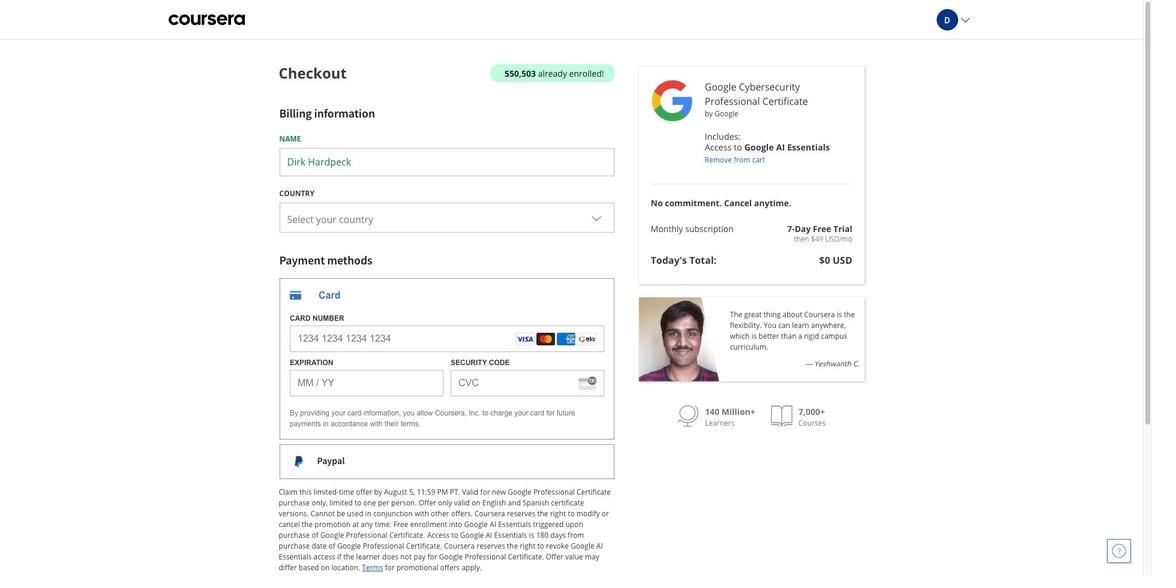 Task type: describe. For each thing, give the bounding box(es) containing it.
coursera image
[[168, 10, 245, 29]]

Enter your name text field
[[279, 148, 614, 176]]

1 site metric image from the left
[[678, 406, 699, 427]]



Task type: vqa. For each thing, say whether or not it's contained in the screenshot.
career in the Alumni have life-long access to both Dartmouth-wide and engineering-specific career resources. As job seekers, you will benefit from continuing support and counsel from Dartmouth while building your career, and as employers, you have access to promising Dartmouth students and potential new hires through recruiting and networking events. Most importantly, you will join one of the world's most close- knit alumni communities and will have opportunities to connect and engage with a vast network of fellow alumni, through events, social networking groups, and other engagement opportunities.
no



Task type: locate. For each thing, give the bounding box(es) containing it.
help center image
[[1112, 544, 1127, 559]]

0 horizontal spatial site metric image
[[678, 406, 699, 427]]

2 site metric image from the left
[[771, 406, 793, 427]]

confirm payment details element
[[279, 61, 347, 86]]

1 horizontal spatial site metric image
[[771, 406, 793, 427]]

site metric image
[[678, 406, 699, 427], [771, 406, 793, 427]]

google cybersecurity professional certificate image
[[651, 80, 693, 122]]



